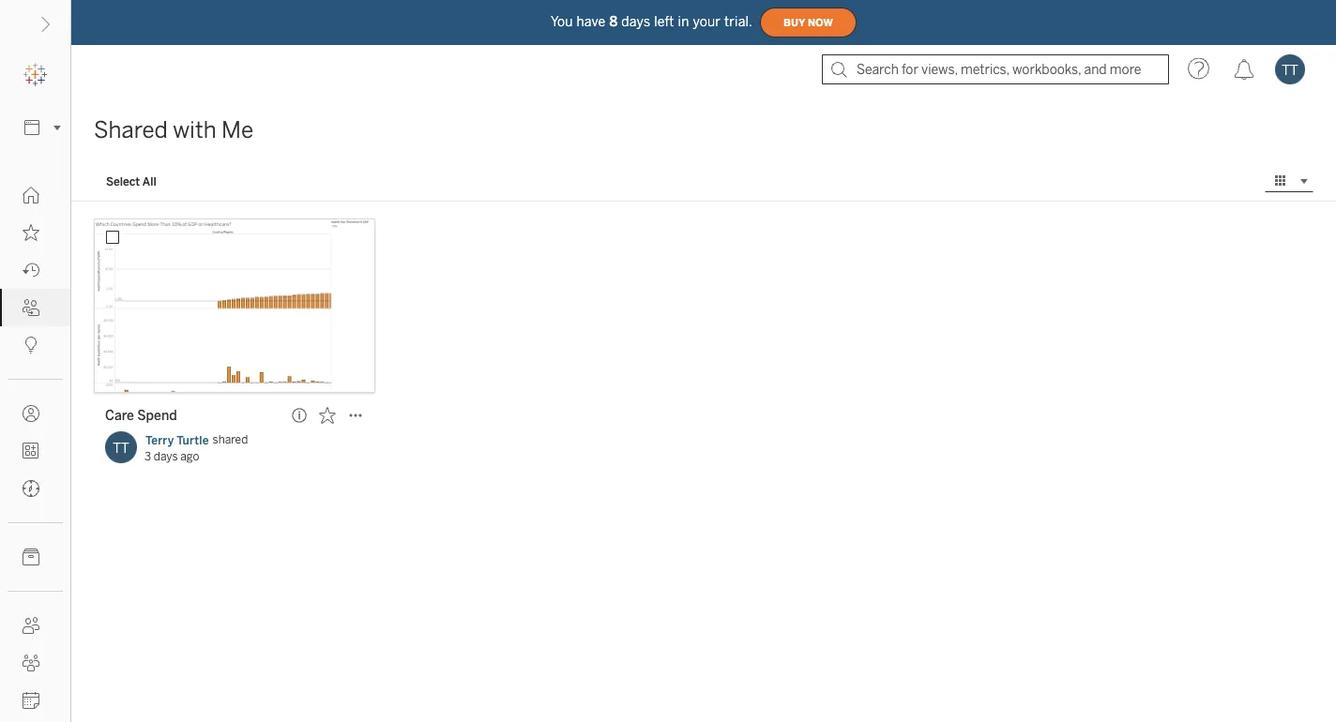 Task type: locate. For each thing, give the bounding box(es) containing it.
shared
[[94, 117, 168, 144]]

0 vertical spatial days
[[622, 14, 651, 29]]

main navigation. press the up and down arrow keys to access links. element
[[0, 176, 70, 723]]

days down terry
[[154, 450, 178, 464]]

days right 8
[[622, 14, 651, 29]]

1 horizontal spatial days
[[622, 14, 651, 29]]

select
[[106, 174, 140, 188]]

1 vertical spatial days
[[154, 450, 178, 464]]

now
[[808, 17, 833, 28]]

all
[[142, 174, 156, 188]]

have
[[577, 14, 606, 29]]

spend
[[137, 408, 177, 423]]

days
[[622, 14, 651, 29], [154, 450, 178, 464]]

terry turtle shared 3 days ago
[[145, 433, 248, 464]]

days inside terry turtle shared 3 days ago
[[154, 450, 178, 464]]

you
[[551, 14, 573, 29]]

buy now
[[784, 17, 833, 28]]

turtle
[[177, 434, 209, 448]]

0 horizontal spatial days
[[154, 450, 178, 464]]

in
[[678, 14, 689, 29]]

buy now button
[[760, 8, 857, 38]]

3
[[145, 450, 151, 464]]

navigation panel element
[[0, 56, 70, 723]]

terry
[[145, 434, 174, 448]]



Task type: vqa. For each thing, say whether or not it's contained in the screenshot.
left days
yes



Task type: describe. For each thing, give the bounding box(es) containing it.
left
[[654, 14, 674, 29]]

your
[[693, 14, 721, 29]]

terry turtle link
[[145, 432, 210, 449]]

select all
[[106, 174, 156, 188]]

with
[[173, 117, 216, 144]]

Search for views, metrics, workbooks, and more text field
[[822, 54, 1169, 84]]

trial.
[[724, 14, 753, 29]]

care
[[105, 408, 134, 423]]

grid view image
[[1272, 173, 1289, 190]]

you have 8 days left in your trial.
[[551, 14, 753, 29]]

shared with me
[[94, 117, 253, 144]]

care spend
[[105, 408, 177, 423]]

8
[[609, 14, 618, 29]]

buy
[[784, 17, 805, 28]]

shared
[[213, 433, 248, 447]]

select all button
[[94, 170, 169, 192]]

ago
[[180, 450, 199, 464]]

me
[[221, 117, 253, 144]]



